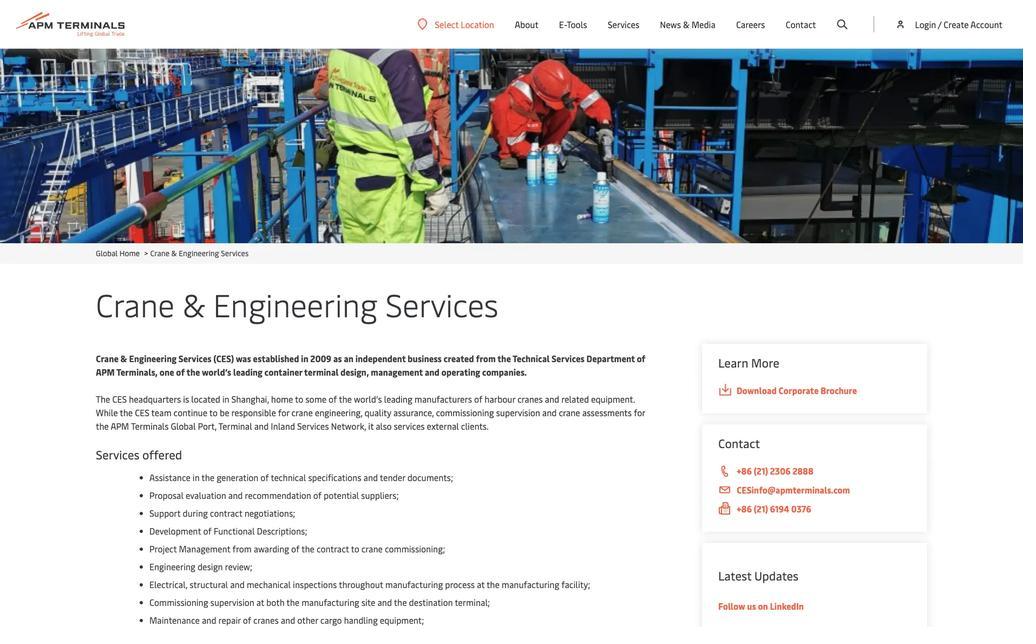 Task type: vqa. For each thing, say whether or not it's contained in the screenshot.
E-
yes



Task type: describe. For each thing, give the bounding box(es) containing it.
0376
[[791, 504, 811, 515]]

be
[[220, 407, 229, 419]]

terminals,
[[116, 367, 158, 378]]

commissioning
[[436, 407, 494, 419]]

support during contract negotiations;
[[149, 508, 295, 520]]

in inside the ces headquarters is located in shanghai, home to some of the world's leading manufacturers of harbour cranes and related equipment. while the ces team continue to be responsible for crane engineering, quality assurance, commissioning supervision and crane assessments for the apm terminals global port, terminal and inland services network, it also services external clients.
[[222, 394, 229, 405]]

crane for crane & engineering services
[[96, 283, 175, 325]]

select location button
[[417, 18, 494, 30]]

design
[[198, 562, 223, 573]]

1 horizontal spatial crane
[[361, 544, 383, 555]]

quality
[[365, 407, 391, 419]]

support
[[149, 508, 181, 520]]

0 vertical spatial ces
[[112, 394, 127, 405]]

follow us on linkedin link
[[718, 601, 804, 613]]

on
[[758, 601, 768, 613]]

pic 14 image
[[0, 49, 1023, 244]]

global inside the ces headquarters is located in shanghai, home to some of the world's leading manufacturers of harbour cranes and related equipment. while the ces team continue to be responsible for crane engineering, quality assurance, commissioning supervision and crane assessments for the apm terminals global port, terminal and inland services network, it also services external clients.
[[171, 421, 196, 432]]

2306
[[770, 466, 791, 477]]

clients.
[[461, 421, 488, 432]]

brochure
[[821, 385, 857, 397]]

home
[[119, 248, 140, 258]]

assistance
[[149, 472, 191, 484]]

6194
[[770, 504, 789, 515]]

maintenance
[[149, 615, 200, 627]]

services
[[394, 421, 425, 432]]

throughout
[[339, 579, 383, 591]]

structural
[[190, 579, 228, 591]]

tools
[[567, 19, 587, 30]]

headquarters
[[129, 394, 181, 405]]

0 horizontal spatial cranes
[[253, 615, 279, 627]]

commissioning
[[149, 597, 208, 609]]

is
[[183, 394, 189, 405]]

2 horizontal spatial manufacturing
[[502, 579, 559, 591]]

about button
[[515, 0, 539, 49]]

+86 (21) 2306 2888 link
[[718, 465, 911, 479]]

1 horizontal spatial ces
[[135, 407, 149, 419]]

services button
[[608, 0, 639, 49]]

latest
[[718, 568, 752, 584]]

latest updates
[[718, 568, 801, 584]]

0 horizontal spatial at
[[256, 597, 264, 609]]

terminal
[[304, 367, 339, 378]]

e-tools
[[559, 19, 587, 30]]

careers
[[736, 19, 765, 30]]

negotiations;
[[245, 508, 295, 520]]

the up equipment;
[[394, 597, 407, 609]]

responsible
[[231, 407, 276, 419]]

crane & engineering services
[[96, 283, 498, 325]]

1 horizontal spatial contact
[[786, 19, 816, 30]]

global home link
[[96, 248, 140, 258]]

cargo
[[320, 615, 342, 627]]

handling
[[344, 615, 378, 627]]

e-
[[559, 19, 567, 30]]

1 vertical spatial from
[[233, 544, 252, 555]]

account
[[971, 18, 1002, 30]]

assurance,
[[393, 407, 434, 419]]

of left potential
[[313, 490, 322, 502]]

2 horizontal spatial crane
[[559, 407, 580, 419]]

terminal;
[[455, 597, 490, 609]]

about
[[515, 19, 539, 30]]

development of functional descriptions;
[[149, 526, 307, 537]]

descriptions;
[[257, 526, 307, 537]]

during
[[183, 508, 208, 520]]

careers button
[[736, 0, 765, 49]]

development
[[149, 526, 201, 537]]

services offered
[[96, 447, 182, 463]]

the
[[96, 394, 110, 405]]

facility;
[[561, 579, 590, 591]]

the down while
[[96, 421, 109, 432]]

offered
[[142, 447, 182, 463]]

harbour
[[485, 394, 515, 405]]

services inside the ces headquarters is located in shanghai, home to some of the world's leading manufacturers of harbour cranes and related equipment. while the ces team continue to be responsible for crane engineering, quality assurance, commissioning supervision and crane assessments for the apm terminals global port, terminal and inland services network, it also services external clients.
[[297, 421, 329, 432]]

0 horizontal spatial supervision
[[210, 597, 254, 609]]

2 for from the left
[[634, 407, 645, 419]]

repair
[[218, 615, 241, 627]]

supervision inside the ces headquarters is located in shanghai, home to some of the world's leading manufacturers of harbour cranes and related equipment. while the ces team continue to be responsible for crane engineering, quality assurance, commissioning supervision and crane assessments for the apm terminals global port, terminal and inland services network, it also services external clients.
[[496, 407, 540, 419]]

both
[[266, 597, 285, 609]]

as
[[333, 353, 342, 365]]

engineering inside crane & engineering services (ces) was established in 2009 as an independent business created from the technical services department of apm terminals, one of the world's leading container terminal design, management and operating companies.
[[129, 353, 177, 365]]

cesinfo@apmterminals.com link
[[718, 484, 911, 497]]

potential
[[324, 490, 359, 502]]

team
[[151, 407, 171, 419]]

manufacturers
[[415, 394, 472, 405]]

of up management
[[203, 526, 212, 537]]

located
[[191, 394, 220, 405]]

engineering design review;
[[149, 562, 252, 573]]

the up companies.
[[497, 353, 511, 365]]

+86 (21) 2306 2888
[[737, 466, 813, 477]]

0 vertical spatial global
[[96, 248, 118, 258]]

destination
[[409, 597, 453, 609]]

equipment;
[[380, 615, 424, 627]]

+86 for +86 (21) 6194 0376
[[737, 504, 752, 515]]

us
[[747, 601, 756, 613]]

design,
[[341, 367, 369, 378]]

proposal evaluation and recommendation of potential suppliers;
[[149, 490, 399, 502]]

while
[[96, 407, 118, 419]]

cesinfo@apmterminals.com
[[737, 485, 850, 496]]

1 for from the left
[[278, 407, 289, 419]]

updates
[[754, 568, 799, 584]]

in inside crane & engineering services (ces) was established in 2009 as an independent business created from the technical services department of apm terminals, one of the world's leading container terminal design, management and operating companies.
[[301, 353, 308, 365]]

of down descriptions;
[[291, 544, 300, 555]]

continue
[[174, 407, 207, 419]]

of right one
[[176, 367, 185, 378]]

leading inside crane & engineering services (ces) was established in 2009 as an independent business created from the technical services department of apm terminals, one of the world's leading container terminal design, management and operating companies.
[[233, 367, 263, 378]]

2888
[[793, 466, 813, 477]]

one
[[160, 367, 174, 378]]

apm inside the ces headquarters is located in shanghai, home to some of the world's leading manufacturers of harbour cranes and related equipment. while the ces team continue to be responsible for crane engineering, quality assurance, commissioning supervision and crane assessments for the apm terminals global port, terminal and inland services network, it also services external clients.
[[111, 421, 129, 432]]

0 horizontal spatial to
[[209, 407, 218, 419]]

terminal
[[218, 421, 252, 432]]

linkedin
[[770, 601, 804, 613]]



Task type: locate. For each thing, give the bounding box(es) containing it.
ces up terminals
[[135, 407, 149, 419]]

0 horizontal spatial ces
[[112, 394, 127, 405]]

some
[[305, 394, 326, 405]]

0 vertical spatial leading
[[233, 367, 263, 378]]

ces right "the"
[[112, 394, 127, 405]]

1 +86 from the top
[[737, 466, 752, 477]]

crane up electrical, structural and mechanical inspections throughout manufacturing process at the manufacturing facility;
[[361, 544, 383, 555]]

of
[[637, 353, 645, 365], [176, 367, 185, 378], [329, 394, 337, 405], [474, 394, 482, 405], [260, 472, 269, 484], [313, 490, 322, 502], [203, 526, 212, 537], [291, 544, 300, 555], [243, 615, 251, 627]]

tender
[[380, 472, 405, 484]]

established
[[253, 353, 299, 365]]

+86 for +86 (21) 2306 2888
[[737, 466, 752, 477]]

technical
[[271, 472, 306, 484]]

0 horizontal spatial leading
[[233, 367, 263, 378]]

0 vertical spatial from
[[476, 353, 496, 365]]

of right the 'repair'
[[243, 615, 251, 627]]

manufacturing left 'facility;'
[[502, 579, 559, 591]]

apm down while
[[111, 421, 129, 432]]

home
[[271, 394, 293, 405]]

0 horizontal spatial crane
[[291, 407, 313, 419]]

business
[[408, 353, 442, 365]]

crane for crane & engineering services (ces) was established in 2009 as an independent business created from the technical services department of apm terminals, one of the world's leading container terminal design, management and operating companies.
[[96, 353, 119, 365]]

the
[[497, 353, 511, 365], [186, 367, 200, 378], [339, 394, 352, 405], [120, 407, 133, 419], [96, 421, 109, 432], [202, 472, 215, 484], [302, 544, 314, 555], [487, 579, 500, 591], [287, 597, 299, 609], [394, 597, 407, 609]]

2 +86 from the top
[[737, 504, 752, 515]]

0 vertical spatial to
[[295, 394, 303, 405]]

to
[[295, 394, 303, 405], [209, 407, 218, 419], [351, 544, 359, 555]]

other
[[297, 615, 318, 627]]

1 vertical spatial world's
[[354, 394, 382, 405]]

1 vertical spatial at
[[256, 597, 264, 609]]

at left "both"
[[256, 597, 264, 609]]

2 vertical spatial in
[[193, 472, 200, 484]]

1 vertical spatial to
[[209, 407, 218, 419]]

maintenance and repair of cranes and other cargo handling equipment;
[[149, 615, 424, 627]]

world's up quality
[[354, 394, 382, 405]]

cranes inside the ces headquarters is located in shanghai, home to some of the world's leading manufacturers of harbour cranes and related equipment. while the ces team continue to be responsible for crane engineering, quality assurance, commissioning supervision and crane assessments for the apm terminals global port, terminal and inland services network, it also services external clients.
[[517, 394, 543, 405]]

crane down home
[[96, 283, 175, 325]]

generation
[[217, 472, 258, 484]]

apm inside crane & engineering services (ces) was established in 2009 as an independent business created from the technical services department of apm terminals, one of the world's leading container terminal design, management and operating companies.
[[96, 367, 115, 378]]

1 horizontal spatial global
[[171, 421, 196, 432]]

leading down was
[[233, 367, 263, 378]]

cranes right harbour
[[517, 394, 543, 405]]

global left home
[[96, 248, 118, 258]]

from up review;
[[233, 544, 252, 555]]

(21) for 2306
[[754, 466, 768, 477]]

in
[[301, 353, 308, 365], [222, 394, 229, 405], [193, 472, 200, 484]]

supervision up the 'repair'
[[210, 597, 254, 609]]

1 vertical spatial contract
[[317, 544, 349, 555]]

proposal
[[149, 490, 184, 502]]

contract up development of functional descriptions;
[[210, 508, 242, 520]]

mechanical
[[247, 579, 291, 591]]

functional
[[214, 526, 255, 537]]

crane
[[150, 248, 169, 258], [96, 283, 175, 325], [96, 353, 119, 365]]

0 horizontal spatial from
[[233, 544, 252, 555]]

login / create account
[[915, 18, 1002, 30]]

& inside dropdown button
[[683, 19, 689, 30]]

location
[[461, 18, 494, 30]]

manufacturing up destination
[[385, 579, 443, 591]]

& for news & media
[[683, 19, 689, 30]]

electrical,
[[149, 579, 187, 591]]

0 vertical spatial world's
[[202, 367, 231, 378]]

1 horizontal spatial supervision
[[496, 407, 540, 419]]

select
[[435, 18, 459, 30]]

apm
[[96, 367, 115, 378], [111, 421, 129, 432]]

/
[[938, 18, 942, 30]]

0 vertical spatial in
[[301, 353, 308, 365]]

contract
[[210, 508, 242, 520], [317, 544, 349, 555]]

external
[[427, 421, 459, 432]]

1 horizontal spatial from
[[476, 353, 496, 365]]

cranes down "both"
[[253, 615, 279, 627]]

global home > crane & engineering services
[[96, 248, 249, 258]]

leading
[[233, 367, 263, 378], [384, 394, 412, 405]]

0 vertical spatial cranes
[[517, 394, 543, 405]]

1 vertical spatial crane
[[96, 283, 175, 325]]

world's inside the ces headquarters is located in shanghai, home to some of the world's leading manufacturers of harbour cranes and related equipment. while the ces team continue to be responsible for crane engineering, quality assurance, commissioning supervision and crane assessments for the apm terminals global port, terminal and inland services network, it also services external clients.
[[354, 394, 382, 405]]

0 vertical spatial supervision
[[496, 407, 540, 419]]

0 vertical spatial apm
[[96, 367, 115, 378]]

the ces headquarters is located in shanghai, home to some of the world's leading manufacturers of harbour cranes and related equipment. while the ces team continue to be responsible for crane engineering, quality assurance, commissioning supervision and crane assessments for the apm terminals global port, terminal and inland services network, it also services external clients.
[[96, 394, 645, 432]]

it
[[368, 421, 374, 432]]

crane up terminals,
[[96, 353, 119, 365]]

0 vertical spatial crane
[[150, 248, 169, 258]]

1 horizontal spatial manufacturing
[[385, 579, 443, 591]]

shanghai,
[[231, 394, 269, 405]]

(21) left 6194
[[754, 504, 768, 515]]

to left some
[[295, 394, 303, 405]]

process
[[445, 579, 475, 591]]

of right department on the bottom right
[[637, 353, 645, 365]]

login
[[915, 18, 936, 30]]

& inside crane & engineering services (ces) was established in 2009 as an independent business created from the technical services department of apm terminals, one of the world's leading container terminal design, management and operating companies.
[[120, 353, 127, 365]]

crane right >
[[150, 248, 169, 258]]

the up the evaluation
[[202, 472, 215, 484]]

contract up inspections
[[317, 544, 349, 555]]

learn more
[[718, 355, 779, 371]]

2 (21) from the top
[[754, 504, 768, 515]]

1 horizontal spatial at
[[477, 579, 485, 591]]

terminals
[[131, 421, 169, 432]]

1 vertical spatial in
[[222, 394, 229, 405]]

0 vertical spatial contract
[[210, 508, 242, 520]]

0 horizontal spatial for
[[278, 407, 289, 419]]

assessments
[[582, 407, 632, 419]]

in up the evaluation
[[193, 472, 200, 484]]

world's down (ces)
[[202, 367, 231, 378]]

1 vertical spatial leading
[[384, 394, 412, 405]]

supervision
[[496, 407, 540, 419], [210, 597, 254, 609]]

container
[[264, 367, 302, 378]]

site
[[361, 597, 375, 609]]

0 horizontal spatial global
[[96, 248, 118, 258]]

select location
[[435, 18, 494, 30]]

evaluation
[[186, 490, 226, 502]]

contact button
[[786, 0, 816, 49]]

the up the terminal;
[[487, 579, 500, 591]]

2 horizontal spatial to
[[351, 544, 359, 555]]

documents;
[[407, 472, 453, 484]]

in left 2009
[[301, 353, 308, 365]]

electrical, structural and mechanical inspections throughout manufacturing process at the manufacturing facility;
[[149, 579, 590, 591]]

and inside crane & engineering services (ces) was established in 2009 as an independent business created from the technical services department of apm terminals, one of the world's leading container terminal design, management and operating companies.
[[425, 367, 440, 378]]

download corporate brochure
[[737, 385, 857, 397]]

supervision down harbour
[[496, 407, 540, 419]]

create
[[944, 18, 969, 30]]

1 vertical spatial supervision
[[210, 597, 254, 609]]

crane & engineering services (ces) was established in 2009 as an independent business created from the technical services department of apm terminals, one of the world's leading container terminal design, management and operating companies.
[[96, 353, 645, 378]]

1 vertical spatial apm
[[111, 421, 129, 432]]

also
[[376, 421, 392, 432]]

0 horizontal spatial contract
[[210, 508, 242, 520]]

+86 left 6194
[[737, 504, 752, 515]]

contact
[[786, 19, 816, 30], [718, 436, 760, 452]]

1 horizontal spatial for
[[634, 407, 645, 419]]

2 vertical spatial crane
[[96, 353, 119, 365]]

1 horizontal spatial contract
[[317, 544, 349, 555]]

from inside crane & engineering services (ces) was established in 2009 as an independent business created from the technical services department of apm terminals, one of the world's leading container terminal design, management and operating companies.
[[476, 353, 496, 365]]

of up commissioning
[[474, 394, 482, 405]]

contact right careers
[[786, 19, 816, 30]]

project management from awarding of the contract to crane commissioning;
[[149, 544, 445, 555]]

1 vertical spatial +86
[[737, 504, 752, 515]]

review;
[[225, 562, 252, 573]]

corporate
[[779, 385, 819, 397]]

>
[[144, 248, 148, 258]]

to up throughout
[[351, 544, 359, 555]]

+86 (21) 6194 0376
[[737, 504, 811, 515]]

related
[[561, 394, 589, 405]]

0 vertical spatial +86
[[737, 466, 752, 477]]

& for crane & engineering services
[[183, 283, 205, 325]]

global down continue
[[171, 421, 196, 432]]

for down equipment. at the bottom of the page
[[634, 407, 645, 419]]

(21) left 2306
[[754, 466, 768, 477]]

from up companies.
[[476, 353, 496, 365]]

world's
[[202, 367, 231, 378], [354, 394, 382, 405]]

0 horizontal spatial manufacturing
[[302, 597, 359, 609]]

crane inside crane & engineering services (ces) was established in 2009 as an independent business created from the technical services department of apm terminals, one of the world's leading container terminal design, management and operating companies.
[[96, 353, 119, 365]]

(21) for 6194
[[754, 504, 768, 515]]

contact up +86 (21) 2306 2888
[[718, 436, 760, 452]]

1 horizontal spatial world's
[[354, 394, 382, 405]]

the right "both"
[[287, 597, 299, 609]]

0 vertical spatial contact
[[786, 19, 816, 30]]

1 horizontal spatial to
[[295, 394, 303, 405]]

1 horizontal spatial in
[[222, 394, 229, 405]]

leading inside the ces headquarters is located in shanghai, home to some of the world's leading manufacturers of harbour cranes and related equipment. while the ces team continue to be responsible for crane engineering, quality assurance, commissioning supervision and crane assessments for the apm terminals global port, terminal and inland services network, it also services external clients.
[[384, 394, 412, 405]]

of up proposal evaluation and recommendation of potential suppliers;
[[260, 472, 269, 484]]

2 vertical spatial to
[[351, 544, 359, 555]]

1 (21) from the top
[[754, 466, 768, 477]]

manufacturing up cargo
[[302, 597, 359, 609]]

the up the engineering,
[[339, 394, 352, 405]]

1 vertical spatial ces
[[135, 407, 149, 419]]

1 vertical spatial global
[[171, 421, 196, 432]]

for up inland
[[278, 407, 289, 419]]

0 horizontal spatial contact
[[718, 436, 760, 452]]

at up the terminal;
[[477, 579, 485, 591]]

+86 left 2306
[[737, 466, 752, 477]]

+86
[[737, 466, 752, 477], [737, 504, 752, 515]]

news
[[660, 19, 681, 30]]

& for crane & engineering services (ces) was established in 2009 as an independent business created from the technical services department of apm terminals, one of the world's leading container terminal design, management and operating companies.
[[120, 353, 127, 365]]

1 horizontal spatial cranes
[[517, 394, 543, 405]]

was
[[236, 353, 251, 365]]

1 vertical spatial contact
[[718, 436, 760, 452]]

0 horizontal spatial world's
[[202, 367, 231, 378]]

0 vertical spatial at
[[477, 579, 485, 591]]

0 horizontal spatial in
[[193, 472, 200, 484]]

2009
[[310, 353, 331, 365]]

apm up "the"
[[96, 367, 115, 378]]

world's inside crane & engineering services (ces) was established in 2009 as an independent business created from the technical services department of apm terminals, one of the world's leading container terminal design, management and operating companies.
[[202, 367, 231, 378]]

specifications
[[308, 472, 361, 484]]

+86 (21) 6194 0376 link
[[718, 503, 911, 516]]

leading up assurance, at bottom left
[[384, 394, 412, 405]]

to left be
[[209, 407, 218, 419]]

download corporate brochure link
[[718, 384, 911, 398]]

operating
[[441, 367, 480, 378]]

crane down related at the right
[[559, 407, 580, 419]]

1 vertical spatial (21)
[[754, 504, 768, 515]]

the right one
[[186, 367, 200, 378]]

0 vertical spatial (21)
[[754, 466, 768, 477]]

independent
[[355, 353, 406, 365]]

2 horizontal spatial in
[[301, 353, 308, 365]]

of up the engineering,
[[329, 394, 337, 405]]

at
[[477, 579, 485, 591], [256, 597, 264, 609]]

1 horizontal spatial leading
[[384, 394, 412, 405]]

crane down some
[[291, 407, 313, 419]]

1 vertical spatial cranes
[[253, 615, 279, 627]]

more
[[751, 355, 779, 371]]

companies.
[[482, 367, 527, 378]]

the right while
[[120, 407, 133, 419]]

the down descriptions;
[[302, 544, 314, 555]]

created
[[444, 353, 474, 365]]

in up be
[[222, 394, 229, 405]]

recommendation
[[245, 490, 311, 502]]



